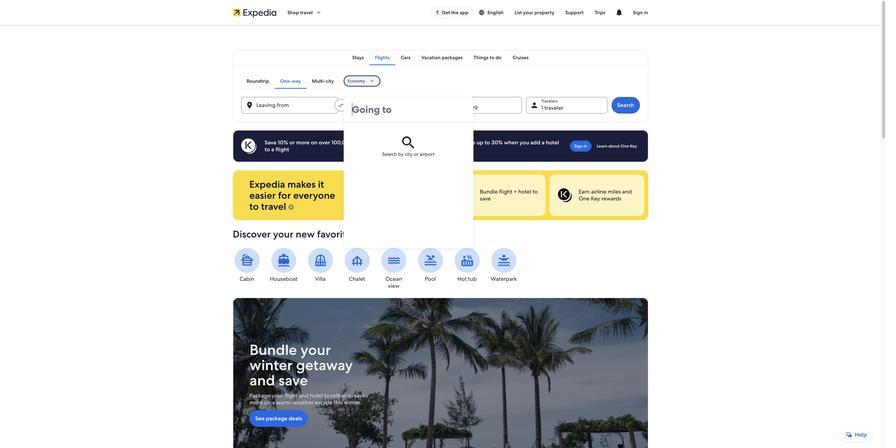 Task type: locate. For each thing, give the bounding box(es) containing it.
ocean view
[[386, 275, 402, 289]]

0 vertical spatial sign
[[633, 9, 643, 16]]

stays link
[[347, 50, 370, 65]]

sign in left learn
[[574, 143, 587, 149]]

to
[[490, 54, 495, 61], [485, 139, 490, 146], [265, 146, 270, 153], [533, 188, 538, 195], [249, 200, 259, 213], [348, 392, 353, 399]]

hotel right +
[[518, 188, 531, 195]]

one left airline
[[579, 195, 590, 202]]

2 vertical spatial and
[[299, 392, 309, 399]]

1 horizontal spatial city
[[405, 151, 413, 157]]

in right 'communication center icon'
[[644, 9, 648, 16]]

hotel inside the save 10% or more on over 100,000 hotels with member prices. also, members save up to 30% when you add a hotel to a flight
[[546, 139, 559, 146]]

0 horizontal spatial hotel
[[310, 392, 323, 399]]

flight inside bundle flight + hotel to save
[[499, 188, 512, 195]]

in inside sign in dropdown button
[[644, 9, 648, 16]]

your for list
[[523, 9, 533, 16]]

1 horizontal spatial on
[[311, 139, 318, 146]]

your
[[523, 9, 533, 16], [273, 228, 293, 240], [300, 340, 331, 359], [272, 392, 283, 399]]

30%
[[492, 139, 503, 146]]

cars link
[[395, 50, 416, 65]]

property
[[535, 9, 555, 16]]

1 vertical spatial on
[[264, 399, 271, 406]]

0 horizontal spatial travel
[[261, 200, 286, 213]]

more right 10%
[[296, 139, 310, 146]]

miles
[[608, 188, 621, 195]]

0 vertical spatial and
[[622, 188, 632, 195]]

and inside earn airline miles and one key rewards
[[622, 188, 632, 195]]

rewards
[[602, 195, 621, 202]]

search for search by city or airport
[[382, 151, 397, 157]]

over
[[319, 139, 330, 146]]

to right up
[[485, 139, 490, 146]]

1 vertical spatial sign
[[574, 143, 583, 149]]

0 horizontal spatial search
[[382, 151, 397, 157]]

key right about
[[630, 143, 637, 149]]

0 vertical spatial hotel
[[546, 139, 559, 146]]

new
[[296, 228, 315, 240]]

on inside the save 10% or more on over 100,000 hotels with member prices. also, members save up to 30% when you add a hotel to a flight
[[311, 139, 318, 146]]

and right the miles
[[622, 188, 632, 195]]

0 vertical spatial bundle
[[480, 188, 498, 195]]

or left airport
[[414, 151, 419, 157]]

easier
[[249, 189, 276, 202]]

to down expedia
[[249, 200, 259, 213]]

see package deals
[[255, 415, 302, 422]]

a inside bundle your winter getaway and save package your flight and hotel together to save more on a warm-weather escape this winter.
[[272, 399, 275, 406]]

earn airline miles and one key rewards
[[579, 188, 632, 202]]

0 vertical spatial city
[[326, 78, 334, 84]]

flights link
[[370, 50, 395, 65]]

discover your new favorite stay
[[233, 228, 372, 240]]

0 vertical spatial sign in
[[633, 9, 648, 16]]

bundle inside bundle your winter getaway and save package your flight and hotel together to save more on a warm-weather escape this winter.
[[249, 340, 297, 359]]

favorite
[[317, 228, 352, 240]]

1 vertical spatial in
[[584, 143, 587, 149]]

discover
[[233, 228, 271, 240]]

29
[[472, 104, 478, 111]]

travel
[[300, 9, 313, 16], [261, 200, 286, 213]]

to inside bundle your winter getaway and save package your flight and hotel together to save more on a warm-weather escape this winter.
[[348, 392, 353, 399]]

warm-
[[276, 399, 293, 406]]

on left warm-
[[264, 399, 271, 406]]

save left up
[[464, 139, 475, 146]]

flight
[[276, 146, 289, 153], [499, 188, 512, 195], [284, 392, 298, 399]]

key right earn
[[591, 195, 600, 202]]

0 vertical spatial one
[[621, 143, 629, 149]]

escape
[[315, 399, 332, 406]]

when
[[504, 139, 518, 146]]

to right +
[[533, 188, 538, 195]]

trailing image
[[316, 9, 322, 16]]

cruises
[[513, 54, 529, 61]]

learn about one key
[[597, 143, 637, 149]]

1 vertical spatial sign in
[[574, 143, 587, 149]]

2 vertical spatial flight
[[284, 392, 298, 399]]

1 vertical spatial one
[[579, 195, 590, 202]]

or right 10%
[[290, 139, 295, 146]]

sign left learn
[[574, 143, 583, 149]]

save left +
[[480, 195, 491, 202]]

trips
[[595, 9, 606, 16]]

save inside bundle flight + hotel to save
[[480, 195, 491, 202]]

0 vertical spatial key
[[630, 143, 637, 149]]

winter
[[249, 356, 293, 375]]

10%
[[278, 139, 288, 146]]

0 horizontal spatial on
[[264, 399, 271, 406]]

ocean
[[386, 275, 402, 283]]

small image
[[479, 9, 485, 16]]

1 horizontal spatial in
[[644, 9, 648, 16]]

1 vertical spatial travel
[[261, 200, 286, 213]]

more up see
[[249, 399, 263, 406]]

makes
[[288, 178, 316, 190]]

key
[[630, 143, 637, 149], [591, 195, 600, 202]]

city left economy
[[326, 78, 334, 84]]

to inside expedia makes it easier for everyone to travel
[[249, 200, 259, 213]]

1 horizontal spatial hotel
[[518, 188, 531, 195]]

things to do
[[474, 54, 502, 61]]

save right this
[[354, 392, 365, 399]]

tab list
[[233, 50, 648, 65], [241, 73, 340, 89]]

to right this
[[348, 392, 353, 399]]

in inside the sign in link
[[584, 143, 587, 149]]

on
[[311, 139, 318, 146], [264, 399, 271, 406]]

0 vertical spatial tab list
[[233, 50, 648, 65]]

1 vertical spatial or
[[414, 151, 419, 157]]

save inside the save 10% or more on over 100,000 hotels with member prices. also, members save up to 30% when you add a hotel to a flight
[[464, 139, 475, 146]]

tub
[[468, 275, 477, 283]]

get
[[442, 9, 450, 16]]

cabin
[[240, 275, 254, 283]]

1 vertical spatial more
[[249, 399, 263, 406]]

economy
[[348, 78, 365, 84]]

and right warm-
[[299, 392, 309, 399]]

economy button
[[344, 75, 380, 87]]

xsmall image
[[289, 204, 294, 210]]

on left over
[[311, 139, 318, 146]]

0 vertical spatial on
[[311, 139, 318, 146]]

0 vertical spatial search
[[617, 101, 635, 109]]

1 vertical spatial bundle
[[249, 340, 297, 359]]

this
[[334, 399, 343, 406]]

0 horizontal spatial sign in
[[574, 143, 587, 149]]

more inside the save 10% or more on over 100,000 hotels with member prices. also, members save up to 30% when you add a hotel to a flight
[[296, 139, 310, 146]]

1 vertical spatial key
[[591, 195, 600, 202]]

+
[[514, 188, 517, 195]]

city right by
[[405, 151, 413, 157]]

Going to text field
[[344, 97, 474, 122]]

vacation packages
[[422, 54, 463, 61]]

sign in right 'communication center icon'
[[633, 9, 648, 16]]

packages
[[442, 54, 463, 61]]

1 vertical spatial hotel
[[518, 188, 531, 195]]

0 horizontal spatial and
[[249, 371, 275, 390]]

1 horizontal spatial sign
[[633, 9, 643, 16]]

nov 29 button
[[445, 97, 522, 114]]

one
[[621, 143, 629, 149], [579, 195, 590, 202]]

shop travel button
[[282, 4, 327, 21]]

list
[[515, 9, 522, 16]]

in
[[644, 9, 648, 16], [584, 143, 587, 149]]

and up package
[[249, 371, 275, 390]]

0 horizontal spatial in
[[584, 143, 587, 149]]

flights
[[375, 54, 390, 61]]

1 horizontal spatial travel
[[300, 9, 313, 16]]

hotel right add
[[546, 139, 559, 146]]

0 horizontal spatial one
[[579, 195, 590, 202]]

your for discover
[[273, 228, 293, 240]]

2 horizontal spatial hotel
[[546, 139, 559, 146]]

save
[[265, 139, 277, 146]]

hotel left together
[[310, 392, 323, 399]]

ocean view button
[[380, 248, 408, 289]]

things
[[474, 54, 489, 61]]

to left do
[[490, 54, 495, 61]]

by
[[398, 151, 404, 157]]

save up warm-
[[278, 371, 308, 390]]

prices.
[[407, 139, 424, 146]]

0 vertical spatial flight
[[276, 146, 289, 153]]

villa button
[[306, 248, 335, 283]]

1 horizontal spatial key
[[630, 143, 637, 149]]

bundle inside bundle flight + hotel to save
[[480, 188, 498, 195]]

more
[[296, 139, 310, 146], [249, 399, 263, 406]]

in left learn
[[584, 143, 587, 149]]

roundtrip link
[[241, 73, 275, 89]]

0 vertical spatial or
[[290, 139, 295, 146]]

1 traveler button
[[526, 97, 608, 114]]

1 horizontal spatial bundle
[[480, 188, 498, 195]]

1 vertical spatial tab list
[[241, 73, 340, 89]]

0 horizontal spatial or
[[290, 139, 295, 146]]

search button
[[612, 97, 640, 114]]

flight inside the save 10% or more on over 100,000 hotels with member prices. also, members save up to 30% when you add a hotel to a flight
[[276, 146, 289, 153]]

2 vertical spatial hotel
[[310, 392, 323, 399]]

0 horizontal spatial more
[[249, 399, 263, 406]]

the
[[451, 9, 459, 16]]

sign right 'communication center icon'
[[633, 9, 643, 16]]

hot
[[458, 275, 467, 283]]

0 horizontal spatial sign
[[574, 143, 583, 149]]

sign in
[[633, 9, 648, 16], [574, 143, 587, 149]]

0 horizontal spatial key
[[591, 195, 600, 202]]

0 horizontal spatial city
[[326, 78, 334, 84]]

1 horizontal spatial one
[[621, 143, 629, 149]]

search inside button
[[617, 101, 635, 109]]

do
[[496, 54, 502, 61]]

0 vertical spatial travel
[[300, 9, 313, 16]]

travel left xsmall image
[[261, 200, 286, 213]]

2 horizontal spatial and
[[622, 188, 632, 195]]

1 vertical spatial and
[[249, 371, 275, 390]]

weather
[[293, 399, 313, 406]]

bundle your winter getaway and save main content
[[0, 25, 881, 448]]

1 horizontal spatial more
[[296, 139, 310, 146]]

1 vertical spatial flight
[[499, 188, 512, 195]]

also,
[[425, 139, 438, 146]]

expedia makes it easier for everyone to travel
[[249, 178, 335, 213]]

and
[[622, 188, 632, 195], [249, 371, 275, 390], [299, 392, 309, 399]]

one right about
[[621, 143, 629, 149]]

app
[[460, 9, 469, 16]]

1 horizontal spatial search
[[617, 101, 635, 109]]

get the app
[[442, 9, 469, 16]]

airline
[[591, 188, 606, 195]]

0 horizontal spatial bundle
[[249, 340, 297, 359]]

save 10% or more on over 100,000 hotels with member prices. also, members save up to 30% when you add a hotel to a flight
[[265, 139, 559, 153]]

1 horizontal spatial sign in
[[633, 9, 648, 16]]

travel left trailing 'icon'
[[300, 9, 313, 16]]

traveler
[[545, 104, 564, 111]]

your for bundle
[[300, 340, 331, 359]]

0 vertical spatial more
[[296, 139, 310, 146]]

a left warm-
[[272, 399, 275, 406]]

sign inside the "bundle your winter getaway and save" main content
[[574, 143, 583, 149]]

1 vertical spatial search
[[382, 151, 397, 157]]

learn about one key link
[[594, 141, 640, 152]]

0 vertical spatial in
[[644, 9, 648, 16]]



Task type: describe. For each thing, give the bounding box(es) containing it.
stays
[[352, 54, 364, 61]]

vacation
[[422, 54, 441, 61]]

sign in inside the "bundle your winter getaway and save" main content
[[574, 143, 587, 149]]

travel sale activities deals image
[[233, 298, 648, 448]]

travel inside dropdown button
[[300, 9, 313, 16]]

pool
[[425, 275, 436, 283]]

members
[[439, 139, 463, 146]]

tab list containing stays
[[233, 50, 648, 65]]

1 horizontal spatial or
[[414, 151, 419, 157]]

one-
[[280, 78, 292, 84]]

sign in button
[[628, 4, 654, 21]]

bundle your winter getaway and save package your flight and hotel together to save more on a warm-weather escape this winter.
[[249, 340, 365, 406]]

vacation packages link
[[416, 50, 468, 65]]

hotel inside bundle your winter getaway and save package your flight and hotel together to save more on a warm-weather escape this winter.
[[310, 392, 323, 399]]

communication center icon image
[[615, 8, 624, 17]]

chalet
[[349, 275, 365, 283]]

everyone
[[293, 189, 335, 202]]

for
[[278, 189, 291, 202]]

hot tub button
[[453, 248, 481, 283]]

support
[[566, 9, 584, 16]]

search for search
[[617, 101, 635, 109]]

multi-
[[312, 78, 326, 84]]

more inside bundle your winter getaway and save package your flight and hotel together to save more on a warm-weather escape this winter.
[[249, 399, 263, 406]]

bundle for flight
[[480, 188, 498, 195]]

cruises link
[[507, 50, 534, 65]]

airport
[[420, 151, 435, 157]]

with
[[371, 139, 383, 146]]

100,000
[[332, 139, 353, 146]]

flight inside bundle your winter getaway and save package your flight and hotel together to save more on a warm-weather escape this winter.
[[284, 392, 298, 399]]

package
[[249, 392, 270, 399]]

sign in link
[[570, 141, 592, 152]]

a right add
[[542, 139, 545, 146]]

deals
[[289, 415, 302, 422]]

it
[[318, 178, 324, 190]]

one inside learn about one key link
[[621, 143, 629, 149]]

learn
[[597, 143, 608, 149]]

english button
[[473, 6, 509, 19]]

or inside the save 10% or more on over 100,000 hotels with member prices. also, members save up to 30% when you add a hotel to a flight
[[290, 139, 295, 146]]

trips link
[[589, 6, 611, 19]]

city inside "link"
[[326, 78, 334, 84]]

winter.
[[344, 399, 361, 406]]

1
[[541, 104, 543, 111]]

about
[[609, 143, 620, 149]]

cars
[[401, 54, 411, 61]]

to inside bundle flight + hotel to save
[[533, 188, 538, 195]]

tab list containing roundtrip
[[241, 73, 340, 89]]

a left 10%
[[271, 146, 274, 153]]

expedia
[[249, 178, 285, 190]]

nov 29
[[460, 104, 478, 111]]

add
[[531, 139, 541, 146]]

sign inside dropdown button
[[633, 9, 643, 16]]

sign in inside dropdown button
[[633, 9, 648, 16]]

list your property link
[[509, 6, 560, 19]]

houseboat
[[270, 275, 298, 283]]

way
[[292, 78, 301, 84]]

one-way
[[280, 78, 301, 84]]

swap origin and destination values image
[[338, 102, 344, 108]]

houseboat button
[[270, 248, 298, 283]]

list your property
[[515, 9, 555, 16]]

english
[[488, 9, 504, 16]]

roundtrip
[[247, 78, 269, 84]]

bundle for your
[[249, 340, 297, 359]]

1 traveler
[[541, 104, 564, 111]]

multi-city link
[[307, 73, 340, 89]]

search by city or airport
[[382, 151, 435, 157]]

key inside earn airline miles and one key rewards
[[591, 195, 600, 202]]

hotels
[[355, 139, 370, 146]]

pool button
[[416, 248, 445, 283]]

see package deals link
[[249, 410, 308, 427]]

you
[[520, 139, 529, 146]]

1 vertical spatial city
[[405, 151, 413, 157]]

hotel inside bundle flight + hotel to save
[[518, 188, 531, 195]]

chalet button
[[343, 248, 371, 283]]

bundle flight + hotel to save
[[480, 188, 538, 202]]

things to do link
[[468, 50, 507, 65]]

cabin button
[[233, 248, 261, 283]]

travel inside expedia makes it easier for everyone to travel
[[261, 200, 286, 213]]

waterpark
[[491, 275, 517, 283]]

one inside earn airline miles and one key rewards
[[579, 195, 590, 202]]

2 out of 3 element
[[451, 175, 545, 216]]

waterpark button
[[490, 248, 518, 283]]

expedia logo image
[[233, 8, 276, 17]]

on inside bundle your winter getaway and save package your flight and hotel together to save more on a warm-weather escape this winter.
[[264, 399, 271, 406]]

3 out of 3 element
[[550, 175, 644, 216]]

nov
[[460, 104, 470, 111]]

hot tub
[[458, 275, 477, 283]]

1 horizontal spatial and
[[299, 392, 309, 399]]

multi-city
[[312, 78, 334, 84]]

download the app button image
[[435, 10, 441, 15]]

villa
[[315, 275, 326, 283]]

to left 10%
[[265, 146, 270, 153]]

stay
[[354, 228, 372, 240]]



Task type: vqa. For each thing, say whether or not it's contained in the screenshot.
Sign
yes



